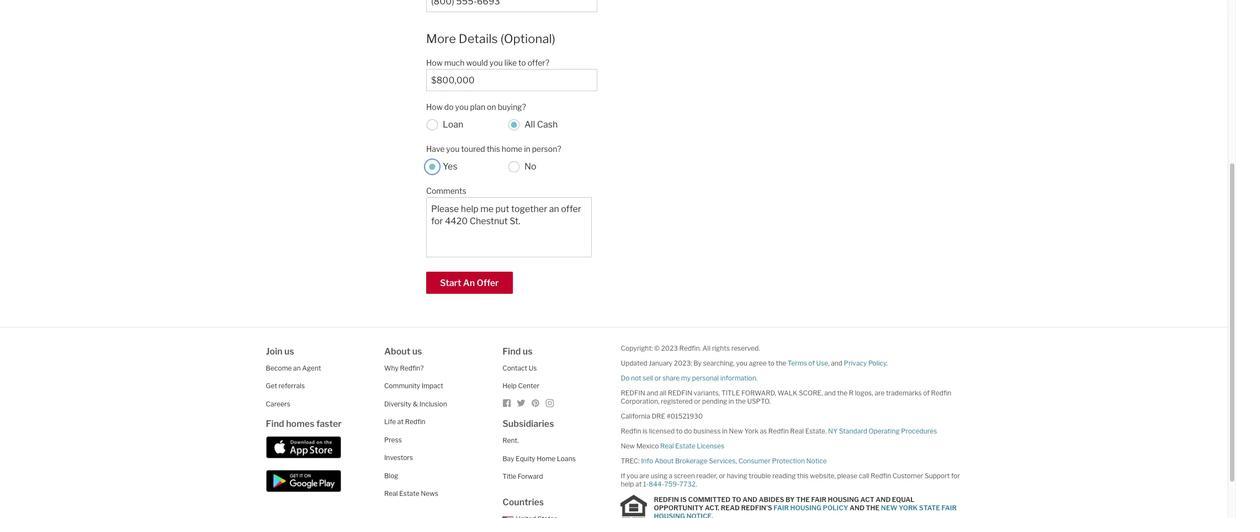 Task type: vqa. For each thing, say whether or not it's contained in the screenshot.
the bottom At
yes



Task type: locate. For each thing, give the bounding box(es) containing it.
real down blog
[[384, 489, 398, 498]]

inclusion
[[420, 400, 447, 408]]

have you toured this home in person? element
[[426, 138, 592, 155]]

are inside if you are using a screen reader, or having trouble reading this website, please call redfin customer support for help at
[[640, 471, 650, 480]]

about up 'why'
[[384, 346, 411, 357]]

0 horizontal spatial and
[[743, 496, 758, 504]]

rent.
[[503, 436, 519, 445]]

. right screen
[[696, 480, 697, 488]]

real estate news
[[384, 489, 439, 498]]

terms
[[788, 359, 807, 367]]

find up "contact"
[[503, 346, 521, 357]]

offer
[[477, 278, 499, 288]]

contact us
[[503, 364, 537, 372]]

fair
[[812, 496, 827, 504], [774, 504, 789, 512], [942, 504, 957, 512]]

1 horizontal spatial new
[[729, 427, 743, 435]]

no
[[525, 161, 537, 172]]

privacy
[[844, 359, 867, 367]]

how much would you like to offer? element
[[426, 52, 592, 69]]

redfin down 1-844-759-7732 "link"
[[654, 496, 679, 504]]

this left home
[[487, 144, 500, 153]]

of inside redfin and all redfin variants, title forward, walk score, and the r logos, are trademarks of redfin corporation, registered or pending in the uspto.
[[924, 389, 930, 397]]

0 vertical spatial ,
[[829, 359, 830, 367]]

download the redfin app on the apple app store image
[[266, 436, 341, 459]]

title
[[722, 389, 740, 397]]

7732
[[680, 480, 696, 488]]

redfin right call
[[871, 471, 892, 480]]

1-844-759-7732 link
[[643, 480, 696, 488]]

1 horizontal spatial in
[[722, 427, 728, 435]]

as
[[760, 427, 767, 435]]

0 vertical spatial to
[[519, 58, 526, 67]]

terms of use link
[[788, 359, 829, 367]]

cash
[[537, 119, 558, 130]]

you right 'if' at the bottom right
[[627, 471, 638, 480]]

how do you plan on buying? element
[[426, 96, 592, 113]]

0 horizontal spatial fair
[[774, 504, 789, 512]]

2 vertical spatial .
[[696, 480, 697, 488]]

redfin right 'trademarks' in the right bottom of the page
[[932, 389, 952, 397]]

by
[[694, 359, 702, 367]]

us right join
[[285, 346, 294, 357]]

1 horizontal spatial to
[[676, 427, 683, 435]]

1 vertical spatial .
[[757, 374, 758, 382]]

0 horizontal spatial new
[[621, 442, 635, 450]]

0 vertical spatial in
[[524, 144, 531, 153]]

policy
[[869, 359, 887, 367]]

redfin down not
[[621, 389, 646, 397]]

1 horizontal spatial all
[[703, 344, 711, 352]]

the
[[797, 496, 810, 504], [866, 504, 880, 512]]

#01521930
[[667, 412, 703, 420]]

0 horizontal spatial real
[[384, 489, 398, 498]]

2 horizontal spatial us
[[523, 346, 533, 357]]

0 horizontal spatial housing
[[654, 512, 686, 518]]

do up loan
[[445, 102, 454, 111]]

1 vertical spatial at
[[636, 480, 642, 488]]

you inside if you are using a screen reader, or having trouble reading this website, please call redfin customer support for help at
[[627, 471, 638, 480]]

0 vertical spatial how
[[426, 58, 443, 67]]

2 vertical spatial or
[[719, 471, 726, 480]]

. down the agree
[[757, 374, 758, 382]]

in right home
[[524, 144, 531, 153]]

community
[[384, 382, 420, 390]]

.
[[887, 359, 888, 367], [757, 374, 758, 382], [696, 480, 697, 488]]

investors
[[384, 454, 413, 462]]

how
[[426, 58, 443, 67], [426, 102, 443, 111]]

0 vertical spatial are
[[875, 389, 885, 397]]

start
[[440, 278, 462, 288]]

how for how much would you like to offer?
[[426, 58, 443, 67]]

or right sell
[[655, 374, 661, 382]]

2 horizontal spatial fair
[[942, 504, 957, 512]]

act
[[861, 496, 875, 504]]

to right the agree
[[768, 359, 775, 367]]

blog button
[[384, 471, 399, 480]]

this
[[487, 144, 500, 153], [798, 471, 809, 480]]

ny
[[829, 427, 838, 435]]

you up information
[[737, 359, 748, 367]]

1 vertical spatial how
[[426, 102, 443, 111]]

in inside redfin and all redfin variants, title forward, walk score, and the r logos, are trademarks of redfin corporation, registered or pending in the uspto.
[[729, 397, 734, 405]]

at left 1-
[[636, 480, 642, 488]]

0 horizontal spatial us
[[285, 346, 294, 357]]

real left estate.
[[791, 427, 804, 435]]

real
[[791, 427, 804, 435], [661, 442, 674, 450], [384, 489, 398, 498]]

this inside if you are using a screen reader, or having trouble reading this website, please call redfin customer support for help at
[[798, 471, 809, 480]]

and right to
[[743, 496, 758, 504]]

1 vertical spatial find
[[266, 419, 284, 429]]

community impact
[[384, 382, 444, 390]]

details
[[459, 31, 498, 46]]

community impact button
[[384, 382, 444, 390]]

0 horizontal spatial of
[[809, 359, 815, 367]]

2 horizontal spatial the
[[838, 389, 848, 397]]

0 horizontal spatial in
[[524, 144, 531, 153]]

this right the "reading"
[[798, 471, 809, 480]]

committed
[[689, 496, 731, 504]]

new york state fair housing notice link
[[654, 504, 957, 518]]

walk
[[778, 389, 798, 397]]

find homes faster
[[266, 419, 342, 429]]

housing inside redfin is committed to and abides by the fair housing act and equal opportunity act. read redfin's
[[828, 496, 860, 504]]

1 us from the left
[[285, 346, 294, 357]]

all
[[525, 119, 535, 130], [703, 344, 711, 352]]

and right policy at the bottom right of page
[[850, 504, 865, 512]]

or inside redfin and all redfin variants, title forward, walk score, and the r logos, are trademarks of redfin corporation, registered or pending in the uspto.
[[695, 397, 701, 405]]

and right the use
[[831, 359, 843, 367]]

act.
[[705, 504, 720, 512]]

new york state fair housing notice
[[654, 504, 957, 518]]

is
[[643, 427, 648, 435]]

and right act
[[876, 496, 891, 504]]

contact
[[503, 364, 528, 372]]

in right business
[[722, 427, 728, 435]]

2023
[[662, 344, 678, 352]]

0 horizontal spatial at
[[398, 418, 404, 426]]

1 horizontal spatial find
[[503, 346, 521, 357]]

0 vertical spatial at
[[398, 418, 404, 426]]

faster
[[316, 419, 342, 429]]

1 vertical spatial are
[[640, 471, 650, 480]]

to inside the how much would you like to offer? element
[[519, 58, 526, 67]]

estate left news
[[400, 489, 420, 498]]

0 horizontal spatial find
[[266, 419, 284, 429]]

to down #01521930
[[676, 427, 683, 435]]

0 horizontal spatial the
[[797, 496, 810, 504]]

redfin twitter image
[[517, 399, 526, 407]]

3 us from the left
[[523, 346, 533, 357]]

all left cash
[[525, 119, 535, 130]]

do
[[621, 374, 630, 382]]

2 horizontal spatial to
[[768, 359, 775, 367]]

the right by
[[797, 496, 810, 504]]

0 vertical spatial all
[[525, 119, 535, 130]]

1 horizontal spatial fair
[[812, 496, 827, 504]]

, up having
[[736, 457, 737, 465]]

reader,
[[697, 471, 718, 480]]

procedures
[[902, 427, 938, 435]]

of left the use
[[809, 359, 815, 367]]

the inside redfin is committed to and abides by the fair housing act and equal opportunity act. read redfin's
[[797, 496, 810, 504]]

1 horizontal spatial at
[[636, 480, 642, 488]]

1 vertical spatial in
[[729, 397, 734, 405]]

blog
[[384, 471, 399, 480]]

redfin inside redfin and all redfin variants, title forward, walk score, and the r logos, are trademarks of redfin corporation, registered or pending in the uspto.
[[932, 389, 952, 397]]

trademarks
[[887, 389, 922, 397]]

life
[[384, 418, 396, 426]]

or inside if you are using a screen reader, or having trouble reading this website, please call redfin customer support for help at
[[719, 471, 726, 480]]

rights
[[712, 344, 730, 352]]

2 horizontal spatial in
[[729, 397, 734, 405]]

2 horizontal spatial or
[[719, 471, 726, 480]]

2 us from the left
[[412, 346, 422, 357]]

, left privacy
[[829, 359, 830, 367]]

january
[[649, 359, 673, 367]]

0 horizontal spatial are
[[640, 471, 650, 480]]

and
[[743, 496, 758, 504], [876, 496, 891, 504], [850, 504, 865, 512]]

1 horizontal spatial of
[[924, 389, 930, 397]]

how left the 'much'
[[426, 58, 443, 67]]

about
[[384, 346, 411, 357], [655, 457, 674, 465]]

new up trec:
[[621, 442, 635, 450]]

0 vertical spatial do
[[445, 102, 454, 111]]

1 horizontal spatial .
[[757, 374, 758, 382]]

1 vertical spatial real
[[661, 442, 674, 450]]

is
[[681, 496, 687, 504]]

the left new
[[866, 504, 880, 512]]

how for how do you plan on buying?
[[426, 102, 443, 111]]

become an agent
[[266, 364, 321, 372]]

are right logos,
[[875, 389, 885, 397]]

1 horizontal spatial this
[[798, 471, 809, 480]]

you left plan
[[455, 102, 469, 111]]

0 horizontal spatial or
[[655, 374, 661, 382]]

the left r
[[838, 389, 848, 397]]

0 vertical spatial real
[[791, 427, 804, 435]]

do down #01521930
[[684, 427, 692, 435]]

0 horizontal spatial this
[[487, 144, 500, 153]]

1 horizontal spatial ,
[[829, 359, 830, 367]]

1 horizontal spatial about
[[655, 457, 674, 465]]

having
[[727, 471, 748, 480]]

homes
[[286, 419, 315, 429]]

housing
[[828, 496, 860, 504], [791, 504, 822, 512], [654, 512, 686, 518]]

1 how from the top
[[426, 58, 443, 67]]

1 vertical spatial or
[[695, 397, 701, 405]]

0 vertical spatial find
[[503, 346, 521, 357]]

redfin facebook image
[[503, 399, 512, 407]]

variants,
[[694, 389, 720, 397]]

0 horizontal spatial estate
[[400, 489, 420, 498]]

are left using
[[640, 471, 650, 480]]

york
[[899, 504, 918, 512]]

0 horizontal spatial do
[[445, 102, 454, 111]]

2 vertical spatial in
[[722, 427, 728, 435]]

us up redfin?
[[412, 346, 422, 357]]

1 vertical spatial ,
[[736, 457, 737, 465]]

housing inside new york state fair housing notice
[[654, 512, 686, 518]]

join us
[[266, 346, 294, 357]]

1 horizontal spatial or
[[695, 397, 701, 405]]

1 horizontal spatial are
[[875, 389, 885, 397]]

0 vertical spatial about
[[384, 346, 411, 357]]

you right have
[[447, 144, 460, 153]]

redfin inside redfin is committed to and abides by the fair housing act and equal opportunity act. read redfin's
[[654, 496, 679, 504]]

Comments text field
[[431, 203, 587, 252]]

home
[[502, 144, 523, 153]]

the left uspto.
[[736, 397, 746, 405]]

why
[[384, 364, 399, 372]]

equal
[[893, 496, 915, 504]]

2 horizontal spatial real
[[791, 427, 804, 435]]

us flag image
[[503, 517, 514, 518]]

or left "pending"
[[695, 397, 701, 405]]

at right the life
[[398, 418, 404, 426]]

please
[[838, 471, 858, 480]]

2 horizontal spatial housing
[[828, 496, 860, 504]]

1 horizontal spatial do
[[684, 427, 692, 435]]

of right 'trademarks' in the right bottom of the page
[[924, 389, 930, 397]]

redfin is committed to and abides by the fair housing act and equal opportunity act. read redfin's
[[654, 496, 915, 512]]

help center
[[503, 382, 540, 390]]

subsidiaries
[[503, 419, 554, 429]]

help
[[503, 382, 517, 390]]

1 vertical spatial this
[[798, 471, 809, 480]]

or down services
[[719, 471, 726, 480]]

1 horizontal spatial housing
[[791, 504, 822, 512]]

how up have
[[426, 102, 443, 111]]

reserved.
[[732, 344, 760, 352]]

all left rights
[[703, 344, 711, 352]]

0 horizontal spatial the
[[736, 397, 746, 405]]

us up "us"
[[523, 346, 533, 357]]

1 horizontal spatial estate
[[676, 442, 696, 450]]

1 vertical spatial new
[[621, 442, 635, 450]]

about up using
[[655, 457, 674, 465]]

find down careers button
[[266, 419, 284, 429]]

dre
[[652, 412, 666, 420]]

opportunity
[[654, 504, 704, 512]]

1 horizontal spatial us
[[412, 346, 422, 357]]

center
[[518, 382, 540, 390]]

1 vertical spatial of
[[924, 389, 930, 397]]

estate up the info about brokerage services link
[[676, 442, 696, 450]]

title
[[503, 472, 517, 481]]

759-
[[665, 480, 680, 488]]

2 horizontal spatial .
[[887, 359, 888, 367]]

new left york
[[729, 427, 743, 435]]

redfin is licensed to do business in new york as redfin real estate. ny standard operating procedures
[[621, 427, 938, 435]]

real down licensed
[[661, 442, 674, 450]]

sell
[[643, 374, 654, 382]]

0 horizontal spatial .
[[696, 480, 697, 488]]

us
[[285, 346, 294, 357], [412, 346, 422, 357], [523, 346, 533, 357]]

0 horizontal spatial to
[[519, 58, 526, 67]]

the left terms on the right bottom of page
[[776, 359, 787, 367]]

in right "pending"
[[729, 397, 734, 405]]

0 horizontal spatial ,
[[736, 457, 737, 465]]

How much would you like to offer? text field
[[431, 75, 593, 85]]

0 vertical spatial of
[[809, 359, 815, 367]]

2 how from the top
[[426, 102, 443, 111]]

why redfin? button
[[384, 364, 424, 372]]

to right like
[[519, 58, 526, 67]]

business
[[694, 427, 721, 435]]

. right privacy
[[887, 359, 888, 367]]

agree
[[749, 359, 767, 367]]

2 vertical spatial real
[[384, 489, 398, 498]]

1 vertical spatial all
[[703, 344, 711, 352]]

1 horizontal spatial real
[[661, 442, 674, 450]]



Task type: describe. For each thing, give the bounding box(es) containing it.
1 horizontal spatial the
[[866, 504, 880, 512]]

redfin instagram image
[[546, 399, 555, 407]]

1 vertical spatial about
[[655, 457, 674, 465]]

Phone telephone field
[[431, 0, 593, 7]]

real estate news button
[[384, 489, 439, 498]]

contact us button
[[503, 364, 537, 372]]

bay
[[503, 454, 515, 463]]

registered
[[661, 397, 693, 405]]

offer?
[[528, 58, 550, 67]]

how do you plan on buying?
[[426, 102, 526, 111]]

0 vertical spatial .
[[887, 359, 888, 367]]

more
[[426, 31, 456, 46]]

0 vertical spatial estate
[[676, 442, 696, 450]]

operating
[[869, 427, 900, 435]]

redfin pinterest image
[[531, 399, 540, 407]]

using
[[651, 471, 668, 480]]

us for find us
[[523, 346, 533, 357]]

policy
[[823, 504, 849, 512]]

0 vertical spatial or
[[655, 374, 661, 382]]

screen
[[674, 471, 695, 480]]

redfin and all redfin variants, title forward, walk score, and the r logos, are trademarks of redfin corporation, registered or pending in the uspto.
[[621, 389, 952, 405]]

careers
[[266, 400, 290, 408]]

loan
[[443, 119, 464, 130]]

new mexico real estate licenses
[[621, 442, 725, 450]]

all
[[660, 389, 667, 397]]

do not sell or share my personal information link
[[621, 374, 757, 382]]

uspto.
[[748, 397, 771, 405]]

impact
[[422, 382, 444, 390]]

©
[[655, 344, 660, 352]]

rent. button
[[503, 436, 519, 445]]

comments element
[[426, 180, 797, 197]]

have you toured this home in person?
[[426, 144, 562, 153]]

join
[[266, 346, 283, 357]]

and right score,
[[825, 389, 836, 397]]

redfin for is
[[654, 496, 679, 504]]

news
[[421, 489, 439, 498]]

state
[[920, 504, 941, 512]]

toured
[[461, 144, 485, 153]]

standard
[[840, 427, 868, 435]]

copyright: © 2023 redfin. all rights reserved.
[[621, 344, 760, 352]]

press button
[[384, 436, 402, 444]]

1 horizontal spatial the
[[776, 359, 787, 367]]

redfin left is
[[621, 427, 642, 435]]

equal housing opportunity image
[[621, 495, 648, 518]]

are inside redfin and all redfin variants, title forward, walk score, and the r logos, are trademarks of redfin corporation, registered or pending in the uspto.
[[875, 389, 885, 397]]

find for find us
[[503, 346, 521, 357]]

brokerage
[[676, 457, 708, 465]]

to
[[732, 496, 742, 504]]

us for join us
[[285, 346, 294, 357]]

an
[[463, 278, 475, 288]]

redfin's
[[742, 504, 773, 512]]

an
[[293, 364, 301, 372]]

by
[[786, 496, 795, 504]]

redfin right as
[[769, 427, 789, 435]]

if you are using a screen reader, or having trouble reading this website, please call redfin customer support for help at
[[621, 471, 961, 488]]

bay equity home loans
[[503, 454, 576, 463]]

plan
[[470, 102, 486, 111]]

redfin for and
[[621, 389, 646, 397]]

find for find homes faster
[[266, 419, 284, 429]]

find us
[[503, 346, 533, 357]]

and left all
[[647, 389, 659, 397]]

much
[[445, 58, 465, 67]]

copyright:
[[621, 344, 653, 352]]

trec:
[[621, 457, 640, 465]]

at inside if you are using a screen reader, or having trouble reading this website, please call redfin customer support for help at
[[636, 480, 642, 488]]

1 horizontal spatial and
[[850, 504, 865, 512]]

diversity & inclusion
[[384, 400, 447, 408]]

0 horizontal spatial all
[[525, 119, 535, 130]]

2023:
[[674, 359, 692, 367]]

you left like
[[490, 58, 503, 67]]

careers button
[[266, 400, 290, 408]]

fair housing policy and the
[[774, 504, 881, 512]]

pending
[[702, 397, 728, 405]]

1-
[[643, 480, 649, 488]]

person?
[[532, 144, 562, 153]]

start an offer
[[440, 278, 499, 288]]

2 horizontal spatial and
[[876, 496, 891, 504]]

0 vertical spatial this
[[487, 144, 500, 153]]

redfin down 'my'
[[668, 389, 693, 397]]

0 horizontal spatial about
[[384, 346, 411, 357]]

info
[[641, 457, 654, 465]]

redfin?
[[400, 364, 424, 372]]

become an agent button
[[266, 364, 321, 372]]

help center button
[[503, 382, 540, 390]]

get referrals
[[266, 382, 305, 390]]

abides
[[759, 496, 785, 504]]

trec: info about brokerage services , consumer protection notice
[[621, 457, 827, 465]]

do inside how do you plan on buying? element
[[445, 102, 454, 111]]

fair inside new york state fair housing notice
[[942, 504, 957, 512]]

forward
[[518, 472, 543, 481]]

countries
[[503, 497, 544, 507]]

info about brokerage services link
[[641, 457, 736, 465]]

diversity
[[384, 400, 412, 408]]

call
[[859, 471, 870, 480]]

investors button
[[384, 454, 413, 462]]

real estate licenses link
[[661, 442, 725, 450]]

1 vertical spatial estate
[[400, 489, 420, 498]]

0 vertical spatial new
[[729, 427, 743, 435]]

california dre #01521930
[[621, 412, 703, 420]]

corporation,
[[621, 397, 660, 405]]

personal
[[692, 374, 719, 382]]

download the redfin app from the google play store image
[[266, 470, 341, 492]]

in inside the have you toured this home in person? element
[[524, 144, 531, 153]]

loans
[[557, 454, 576, 463]]

buying?
[[498, 102, 526, 111]]

2 vertical spatial to
[[676, 427, 683, 435]]

share
[[663, 374, 680, 382]]

title forward button
[[503, 472, 543, 481]]

would
[[466, 58, 488, 67]]

redfin inside if you are using a screen reader, or having trouble reading this website, please call redfin customer support for help at
[[871, 471, 892, 480]]

updated january 2023: by searching, you agree to the terms of use , and privacy policy .
[[621, 359, 888, 367]]

(optional)
[[501, 31, 556, 46]]

us for about us
[[412, 346, 422, 357]]

fair inside redfin is committed to and abides by the fair housing act and equal opportunity act. read redfin's
[[812, 496, 827, 504]]

fair housing policy link
[[774, 504, 849, 512]]

redfin down &
[[405, 418, 426, 426]]

updated
[[621, 359, 648, 367]]

equity
[[516, 454, 536, 463]]

1 vertical spatial to
[[768, 359, 775, 367]]

1 vertical spatial do
[[684, 427, 692, 435]]



